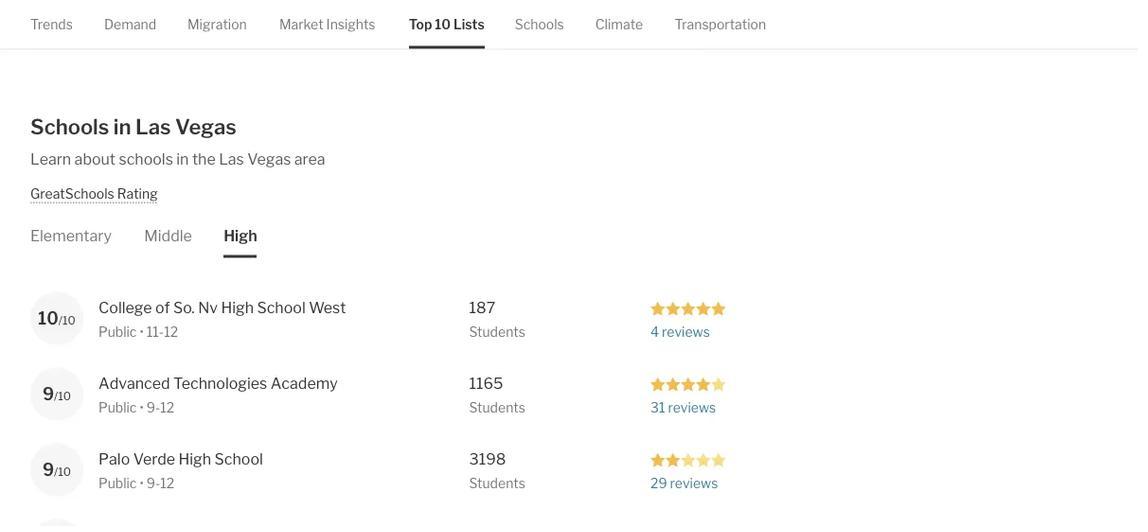 Task type: describe. For each thing, give the bounding box(es) containing it.
elementary
[[30, 227, 112, 245]]

public inside advanced technologies academy public • 9-12
[[98, 400, 137, 416]]

high inside palo verde high school public • 9-12
[[179, 450, 211, 469]]

schools for schools
[[515, 16, 564, 32]]

3198
[[469, 450, 506, 469]]

29 reviews
[[650, 475, 718, 491]]

187
[[469, 299, 495, 317]]

4
[[650, 324, 659, 340]]

high inside college of so. nv high school west public • 11-12
[[221, 299, 254, 317]]

• inside college of so. nv high school west public • 11-12
[[140, 324, 144, 340]]

greatschools rating
[[30, 186, 158, 202]]

schools in las vegas
[[30, 113, 237, 139]]

west
[[309, 299, 346, 317]]

advanced technologies academy button
[[98, 373, 359, 395]]

public inside palo verde high school public • 9-12
[[98, 475, 137, 491]]

1 horizontal spatial vegas
[[247, 150, 291, 168]]

reviews for 187
[[662, 324, 710, 340]]

area
[[294, 150, 325, 168]]

the
[[192, 150, 216, 168]]

climate
[[595, 16, 643, 32]]

rating 4.0 out of 5 element
[[650, 375, 726, 392]]

migration
[[187, 16, 247, 32]]

schools link
[[515, 0, 564, 49]]

academy
[[271, 374, 338, 393]]

school inside palo verde high school public • 9-12
[[214, 450, 263, 469]]

0 horizontal spatial in
[[113, 113, 131, 139]]

/10 for palo
[[54, 465, 71, 479]]

market insights
[[279, 16, 375, 32]]

0 horizontal spatial 10
[[38, 308, 58, 329]]

students for 1165
[[469, 400, 525, 416]]

1 horizontal spatial las
[[219, 150, 244, 168]]

/10 for college
[[58, 314, 75, 328]]

11-
[[147, 324, 164, 340]]

31 reviews
[[650, 400, 716, 416]]

learn
[[30, 150, 71, 168]]

0 vertical spatial high
[[224, 227, 257, 245]]

palo verde high school public • 9-12
[[98, 450, 263, 491]]

college of so. nv high school west public • 11-12
[[98, 299, 346, 340]]

1165 students
[[469, 374, 525, 416]]

29
[[650, 475, 667, 491]]

trends
[[30, 16, 73, 32]]

0 vertical spatial 10
[[435, 16, 451, 32]]

nv
[[198, 299, 218, 317]]

insights
[[326, 16, 375, 32]]

1165
[[469, 374, 503, 393]]

about
[[74, 150, 116, 168]]

transportation
[[675, 16, 766, 32]]

9- inside advanced technologies academy public • 9-12
[[147, 400, 160, 416]]

lists
[[454, 16, 485, 32]]

12 inside advanced technologies academy public • 9-12
[[160, 400, 174, 416]]

3198 students
[[469, 450, 525, 491]]

learn about schools in the las vegas area
[[30, 150, 325, 168]]

9 /10 for advanced technologies academy
[[43, 384, 71, 405]]



Task type: locate. For each thing, give the bounding box(es) containing it.
public
[[98, 324, 137, 340], [98, 400, 137, 416], [98, 475, 137, 491]]

top 10 lists link
[[409, 0, 485, 49]]

advanced
[[98, 374, 170, 393]]

9 /10 for palo verde high school
[[43, 460, 71, 481]]

public down palo
[[98, 475, 137, 491]]

in up the schools
[[113, 113, 131, 139]]

9- inside palo verde high school public • 9-12
[[147, 475, 160, 491]]

9 left palo
[[43, 460, 54, 481]]

1 • from the top
[[140, 324, 144, 340]]

2 vertical spatial high
[[179, 450, 211, 469]]

0 horizontal spatial las
[[135, 113, 171, 139]]

vegas up the
[[175, 113, 237, 139]]

/10 left college
[[58, 314, 75, 328]]

0 vertical spatial vegas
[[175, 113, 237, 139]]

1 vertical spatial schools
[[30, 113, 109, 139]]

so.
[[173, 299, 195, 317]]

• inside advanced technologies academy public • 9-12
[[140, 400, 144, 416]]

vegas left area
[[247, 150, 291, 168]]

2 vertical spatial 12
[[160, 475, 174, 491]]

9 for advanced technologies academy
[[43, 384, 54, 405]]

9 down the 10 /10 on the bottom left
[[43, 384, 54, 405]]

1 horizontal spatial in
[[176, 150, 189, 168]]

1 vertical spatial vegas
[[247, 150, 291, 168]]

• down verde
[[140, 475, 144, 491]]

college
[[98, 299, 152, 317]]

1 students from the top
[[469, 324, 525, 340]]

2 vertical spatial reviews
[[670, 475, 718, 491]]

1 vertical spatial school
[[214, 450, 263, 469]]

/10 left advanced
[[54, 390, 71, 403]]

2 public from the top
[[98, 400, 137, 416]]

/10 inside the 10 /10
[[58, 314, 75, 328]]

• left the 11- on the left bottom
[[140, 324, 144, 340]]

0 horizontal spatial vegas
[[175, 113, 237, 139]]

schools for schools in las vegas
[[30, 113, 109, 139]]

12 down advanced
[[160, 400, 174, 416]]

technologies
[[173, 374, 267, 393]]

migration link
[[187, 0, 247, 49]]

school
[[257, 299, 306, 317], [214, 450, 263, 469]]

0 vertical spatial las
[[135, 113, 171, 139]]

schools
[[515, 16, 564, 32], [30, 113, 109, 139]]

0 vertical spatial 9-
[[147, 400, 160, 416]]

verde
[[133, 450, 175, 469]]

2 9- from the top
[[147, 475, 160, 491]]

reviews for 1165
[[668, 400, 716, 416]]

palo verde high school button
[[98, 448, 359, 471]]

0 vertical spatial 12
[[164, 324, 178, 340]]

12 inside college of so. nv high school west public • 11-12
[[164, 324, 178, 340]]

elementary element
[[30, 203, 112, 258]]

vegas
[[175, 113, 237, 139], [247, 150, 291, 168]]

187 students
[[469, 299, 525, 340]]

rating 2.0 out of 5 element
[[650, 451, 726, 468]]

• inside palo verde high school public • 9-12
[[140, 475, 144, 491]]

31
[[650, 400, 665, 416]]

4 reviews
[[650, 324, 710, 340]]

reviews
[[662, 324, 710, 340], [668, 400, 716, 416], [670, 475, 718, 491]]

middle element
[[144, 203, 192, 258]]

public down college
[[98, 324, 137, 340]]

1 vertical spatial students
[[469, 400, 525, 416]]

/10 left palo
[[54, 465, 71, 479]]

9-
[[147, 400, 160, 416], [147, 475, 160, 491]]

12 inside palo verde high school public • 9-12
[[160, 475, 174, 491]]

students for 187
[[469, 324, 525, 340]]

9 /10 left palo
[[43, 460, 71, 481]]

market
[[279, 16, 323, 32]]

las up the schools
[[135, 113, 171, 139]]

1 vertical spatial reviews
[[668, 400, 716, 416]]

•
[[140, 324, 144, 340], [140, 400, 144, 416], [140, 475, 144, 491]]

top 10 lists
[[409, 16, 485, 32]]

0 vertical spatial 9
[[43, 384, 54, 405]]

2 • from the top
[[140, 400, 144, 416]]

1 vertical spatial •
[[140, 400, 144, 416]]

students
[[469, 324, 525, 340], [469, 400, 525, 416], [469, 475, 525, 491]]

9 /10
[[43, 384, 71, 405], [43, 460, 71, 481]]

0 vertical spatial public
[[98, 324, 137, 340]]

school down advanced technologies academy public • 9-12
[[214, 450, 263, 469]]

0 vertical spatial school
[[257, 299, 306, 317]]

1 9 from the top
[[43, 384, 54, 405]]

/10
[[58, 314, 75, 328], [54, 390, 71, 403], [54, 465, 71, 479]]

school left west
[[257, 299, 306, 317]]

of
[[155, 299, 170, 317]]

public down advanced
[[98, 400, 137, 416]]

0 vertical spatial in
[[113, 113, 131, 139]]

2 vertical spatial public
[[98, 475, 137, 491]]

2 9 /10 from the top
[[43, 460, 71, 481]]

reviews down rating 5.0 out of 5 element
[[662, 324, 710, 340]]

3 students from the top
[[469, 475, 525, 491]]

2 9 from the top
[[43, 460, 54, 481]]

las
[[135, 113, 171, 139], [219, 150, 244, 168]]

students down 1165
[[469, 400, 525, 416]]

reviews for 3198
[[670, 475, 718, 491]]

1 vertical spatial 10
[[38, 308, 58, 329]]

10 /10
[[38, 308, 75, 329]]

trends link
[[30, 0, 73, 49]]

1 vertical spatial las
[[219, 150, 244, 168]]

1 vertical spatial /10
[[54, 390, 71, 403]]

high right nv
[[221, 299, 254, 317]]

students down 3198
[[469, 475, 525, 491]]

0 vertical spatial 9 /10
[[43, 384, 71, 405]]

2 students from the top
[[469, 400, 525, 416]]

in left the
[[176, 150, 189, 168]]

1 horizontal spatial schools
[[515, 16, 564, 32]]

2 vertical spatial students
[[469, 475, 525, 491]]

high
[[224, 227, 257, 245], [221, 299, 254, 317], [179, 450, 211, 469]]

12
[[164, 324, 178, 340], [160, 400, 174, 416], [160, 475, 174, 491]]

3 public from the top
[[98, 475, 137, 491]]

0 horizontal spatial schools
[[30, 113, 109, 139]]

9- down verde
[[147, 475, 160, 491]]

transportation link
[[675, 0, 766, 49]]

in
[[113, 113, 131, 139], [176, 150, 189, 168]]

reviews down rating 4.0 out of 5 element
[[668, 400, 716, 416]]

high right verde
[[179, 450, 211, 469]]

palo
[[98, 450, 130, 469]]

high right "middle"
[[224, 227, 257, 245]]

0 vertical spatial schools
[[515, 16, 564, 32]]

schools up 'learn'
[[30, 113, 109, 139]]

schools
[[119, 150, 173, 168]]

1 vertical spatial 9 /10
[[43, 460, 71, 481]]

10
[[435, 16, 451, 32], [38, 308, 58, 329]]

1 vertical spatial 9-
[[147, 475, 160, 491]]

9- down advanced
[[147, 400, 160, 416]]

rating
[[117, 186, 158, 202]]

public inside college of so. nv high school west public • 11-12
[[98, 324, 137, 340]]

demand link
[[104, 0, 156, 49]]

0 vertical spatial students
[[469, 324, 525, 340]]

high element
[[224, 203, 257, 258]]

10 left college
[[38, 308, 58, 329]]

advanced technologies academy public • 9-12
[[98, 374, 338, 416]]

most expensive homes image
[[30, 0, 171, 28]]

9 for palo verde high school
[[43, 460, 54, 481]]

climate link
[[595, 0, 643, 49]]

9
[[43, 384, 54, 405], [43, 460, 54, 481]]

3 • from the top
[[140, 475, 144, 491]]

1 public from the top
[[98, 324, 137, 340]]

0 vertical spatial /10
[[58, 314, 75, 328]]

1 vertical spatial public
[[98, 400, 137, 416]]

• down advanced
[[140, 400, 144, 416]]

las right the
[[219, 150, 244, 168]]

/10 for advanced
[[54, 390, 71, 403]]

2 vertical spatial /10
[[54, 465, 71, 479]]

most popular homes image
[[598, 0, 739, 28]]

12 down verde
[[160, 475, 174, 491]]

market insights link
[[279, 0, 375, 49]]

9 /10 down the 10 /10 on the bottom left
[[43, 384, 71, 405]]

12 down of
[[164, 324, 178, 340]]

students down 187
[[469, 324, 525, 340]]

1 horizontal spatial 10
[[435, 16, 451, 32]]

rating 5.0 out of 5 element
[[650, 300, 726, 316]]

1 vertical spatial high
[[221, 299, 254, 317]]

schools right lists
[[515, 16, 564, 32]]

2 vertical spatial •
[[140, 475, 144, 491]]

1 vertical spatial in
[[176, 150, 189, 168]]

0 vertical spatial •
[[140, 324, 144, 340]]

0 vertical spatial reviews
[[662, 324, 710, 340]]

reviews down rating 2.0 out of 5 element
[[670, 475, 718, 491]]

middle
[[144, 227, 192, 245]]

college of so. nv high school west button
[[98, 297, 359, 320]]

1 9 /10 from the top
[[43, 384, 71, 405]]

1 vertical spatial 9
[[43, 460, 54, 481]]

top
[[409, 16, 432, 32]]

1 vertical spatial 12
[[160, 400, 174, 416]]

demand
[[104, 16, 156, 32]]

students for 3198
[[469, 475, 525, 491]]

10 right 'top'
[[435, 16, 451, 32]]

school inside college of so. nv high school west public • 11-12
[[257, 299, 306, 317]]

1 9- from the top
[[147, 400, 160, 416]]

greatschools
[[30, 186, 114, 202]]



Task type: vqa. For each thing, say whether or not it's contained in the screenshot.
Edit in dialog
no



